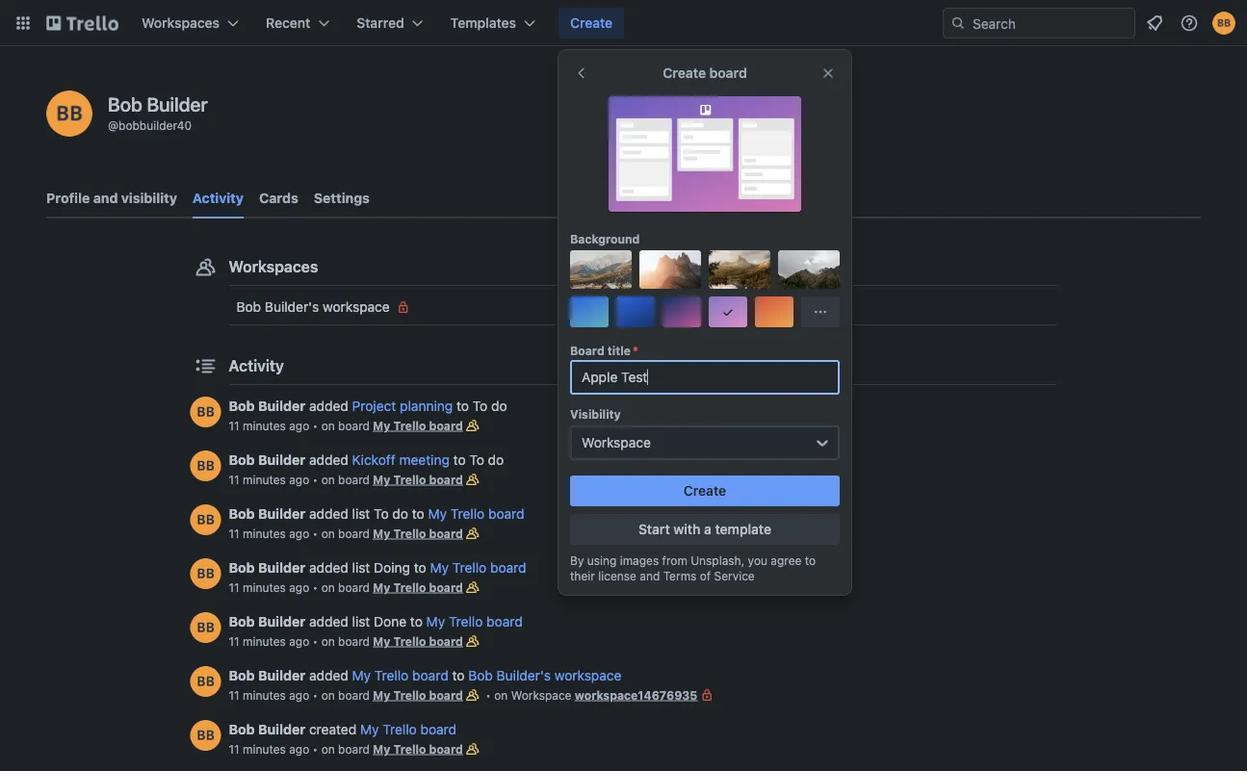 Task type: vqa. For each thing, say whether or not it's contained in the screenshot.
Open information menu image
yes



Task type: locate. For each thing, give the bounding box(es) containing it.
1 horizontal spatial workspace
[[555, 668, 622, 684]]

board
[[570, 344, 605, 358]]

minutes for 3rd all members of the workspace can see and edit this board. image from the bottom of the page
[[243, 581, 286, 595]]

0 vertical spatial to
[[473, 398, 488, 414]]

on for second all members of the workspace can see and edit this board. image
[[321, 473, 335, 487]]

1 vertical spatial to
[[470, 452, 485, 468]]

0 vertical spatial do
[[491, 398, 507, 414]]

builder inside 'bob builder @ bobbuilder40'
[[147, 93, 208, 115]]

bob builder (bobbuilder40) image
[[1213, 12, 1236, 35], [190, 397, 221, 428], [190, 559, 221, 590], [190, 721, 221, 752]]

on down bob builder added list to do to my trello board at the left bottom
[[321, 527, 335, 541]]

bob builder's workspace link up • on workspace workspace14676935
[[469, 668, 622, 684]]

Search field
[[967, 9, 1135, 38]]

list for doing
[[352, 560, 370, 576]]

• down bob builder added list done to my trello board
[[313, 635, 318, 649]]

1 vertical spatial activity
[[229, 357, 284, 375]]

• on workspace workspace14676935
[[483, 689, 698, 702]]

bob builder's workspace link up *
[[229, 292, 1058, 323]]

3 all members of the workspace can see and edit this board. image from the top
[[463, 578, 483, 597]]

license
[[599, 570, 637, 583]]

6 minutes from the top
[[243, 689, 286, 702]]

11 minutes ago • on board my trello board down bob builder added kickoff meeting to to do
[[229, 473, 463, 487]]

activity
[[193, 190, 244, 206], [229, 357, 284, 375]]

• down 'created'
[[313, 743, 318, 756]]

11 minutes ago • on board my trello board down bob builder created my trello board
[[229, 743, 463, 756]]

list left doing
[[352, 560, 370, 576]]

5 added from the top
[[309, 614, 349, 630]]

minutes for 5th all members of the workspace can see and edit this board. image from the bottom
[[243, 419, 286, 433]]

bob builder (bobbuilder40) image for to to do
[[190, 397, 221, 428]]

create button up return to previous screen icon
[[559, 8, 625, 39]]

activity link
[[193, 181, 244, 219]]

start
[[639, 522, 670, 538]]

0 vertical spatial workspace
[[323, 299, 390, 315]]

create down 'primary' element
[[663, 65, 706, 81]]

1 vertical spatial do
[[488, 452, 504, 468]]

all members of the workspace can see and edit this board. image for bob builder added list to do to my trello board
[[463, 524, 483, 543]]

and right profile in the left top of the page
[[93, 190, 118, 206]]

profile and visibility link
[[46, 181, 177, 216]]

license link
[[599, 570, 637, 583]]

1 all members of the workspace can see and edit this board. image from the top
[[463, 524, 483, 543]]

ago down bob builder added list to do to my trello board at the left bottom
[[289, 527, 310, 541]]

bob builder (bobbuilder40) image for bob builder added list done to my trello board
[[190, 613, 221, 644]]

workspaces inside dropdown button
[[142, 15, 220, 31]]

bob builder @ bobbuilder40
[[108, 93, 208, 132]]

title
[[608, 344, 631, 358]]

do right planning
[[491, 398, 507, 414]]

builder for bob builder created my trello board
[[258, 722, 306, 738]]

workspaces
[[142, 15, 220, 31], [229, 258, 318, 276]]

2 minutes from the top
[[243, 473, 286, 487]]

11
[[229, 419, 240, 433], [229, 473, 240, 487], [229, 527, 240, 541], [229, 581, 240, 595], [229, 635, 240, 649], [229, 689, 240, 702], [229, 743, 240, 756]]

1 vertical spatial and
[[640, 570, 660, 583]]

• down "bob builder added list doing to my trello board"
[[313, 581, 318, 595]]

1 horizontal spatial workspaces
[[229, 258, 318, 276]]

bob for bob builder added list doing to my trello board
[[229, 560, 255, 576]]

this workspace is private. it's not indexed or visible to those outside the workspace. image
[[698, 686, 717, 705]]

ago down bob builder added kickoff meeting to to do
[[289, 473, 310, 487]]

builder for bob builder added list done to my trello board
[[258, 614, 306, 630]]

workspace left workspace14676935 link
[[511, 689, 572, 702]]

3 minutes from the top
[[243, 527, 286, 541]]

minutes for second all members of the workspace can see and edit this board. image
[[243, 473, 286, 487]]

4 minutes from the top
[[243, 581, 286, 595]]

added for to
[[309, 506, 349, 522]]

bob builder (bobbuilder40) image
[[46, 91, 93, 137], [190, 451, 221, 482], [190, 505, 221, 536], [190, 613, 221, 644], [190, 667, 221, 698]]

on down 'created'
[[321, 743, 335, 756]]

bob for bob builder added my trello board to bob builder's workspace
[[229, 668, 255, 684]]

1 vertical spatial create
[[663, 65, 706, 81]]

terms
[[664, 570, 697, 583]]

builder for bob builder added project planning to to do
[[258, 398, 306, 414]]

0 vertical spatial builder's
[[265, 299, 319, 315]]

by
[[570, 554, 584, 568]]

board
[[710, 65, 747, 81], [338, 419, 370, 433], [429, 419, 463, 433], [338, 473, 370, 487], [429, 473, 463, 487], [489, 506, 525, 522], [338, 527, 370, 541], [429, 527, 463, 541], [491, 560, 527, 576], [338, 581, 370, 595], [429, 581, 463, 595], [487, 614, 523, 630], [338, 635, 370, 649], [429, 635, 463, 649], [413, 668, 449, 684], [338, 689, 370, 702], [429, 689, 463, 702], [421, 722, 457, 738], [338, 743, 370, 756], [429, 743, 463, 756]]

1 horizontal spatial workspace
[[582, 435, 651, 451]]

my trello board link
[[373, 419, 463, 433], [373, 473, 463, 487], [428, 506, 525, 522], [373, 527, 463, 541], [430, 560, 527, 576], [373, 581, 463, 595], [427, 614, 523, 630], [373, 635, 463, 649], [352, 668, 449, 684], [373, 689, 463, 702], [360, 722, 457, 738], [373, 743, 463, 756]]

bob builder (bobbuilder40) image for to
[[190, 667, 221, 698]]

1 horizontal spatial and
[[640, 570, 660, 583]]

to right "meeting"
[[470, 452, 485, 468]]

5 all members of the workspace can see and edit this board. image from the top
[[463, 686, 483, 705]]

0 vertical spatial all members of the workspace can see and edit this board. image
[[463, 524, 483, 543]]

do down the "kickoff meeting" link
[[393, 506, 409, 522]]

added
[[309, 398, 349, 414], [309, 452, 349, 468], [309, 506, 349, 522], [309, 560, 349, 576], [309, 614, 349, 630], [309, 668, 349, 684]]

6 added from the top
[[309, 668, 349, 684]]

11 minutes ago • on board my trello board down "bob builder added list doing to my trello board"
[[229, 581, 463, 595]]

bob builder (bobbuilder40) image for bob builder created my trello board
[[190, 721, 221, 752]]

0 vertical spatial and
[[93, 190, 118, 206]]

profile
[[46, 190, 90, 206]]

builder for bob builder added kickoff meeting to to do
[[258, 452, 306, 468]]

1 vertical spatial builder's
[[497, 668, 551, 684]]

list
[[352, 506, 370, 522], [352, 560, 370, 576], [352, 614, 370, 630]]

create up return to previous screen icon
[[570, 15, 613, 31]]

open information menu image
[[1180, 13, 1200, 33]]

cards
[[259, 190, 299, 206]]

• for second all members of the workspace can see and edit this board. image
[[313, 473, 318, 487]]

start with a template button
[[570, 515, 840, 545]]

1 vertical spatial list
[[352, 560, 370, 576]]

create up start with a template
[[684, 483, 727, 499]]

7 minutes from the top
[[243, 743, 286, 756]]

ago up 'created'
[[289, 689, 310, 702]]

profile and visibility
[[46, 190, 177, 206]]

• for second all members of the workspace can see and edit this board. image from the bottom
[[313, 635, 318, 649]]

builder
[[147, 93, 208, 115], [258, 398, 306, 414], [258, 452, 306, 468], [258, 506, 306, 522], [258, 560, 306, 576], [258, 614, 306, 630], [258, 668, 306, 684], [258, 722, 306, 738]]

on down bob builder added project planning to to do
[[321, 419, 335, 433]]

on down bob builder added kickoff meeting to to do
[[321, 473, 335, 487]]

builder for bob builder added list doing to my trello board
[[258, 560, 306, 576]]

3 list from the top
[[352, 614, 370, 630]]

return to previous screen image
[[574, 66, 590, 81]]

unsplash,
[[691, 554, 745, 568]]

and
[[93, 190, 118, 206], [640, 570, 660, 583]]

0 horizontal spatial workspaces
[[142, 15, 220, 31]]

list down bob builder added kickoff meeting to to do
[[352, 506, 370, 522]]

workspace down the visibility
[[582, 435, 651, 451]]

4 all members of the workspace can see and edit this board. image from the top
[[463, 632, 483, 651]]

workspaces up 'bob builder @ bobbuilder40'
[[142, 15, 220, 31]]

•
[[313, 419, 318, 433], [313, 473, 318, 487], [313, 527, 318, 541], [313, 581, 318, 595], [313, 635, 318, 649], [313, 689, 318, 702], [486, 689, 491, 702], [313, 743, 318, 756]]

all members of the workspace can see and edit this board. image
[[463, 416, 483, 436], [463, 470, 483, 490], [463, 578, 483, 597], [463, 632, 483, 651], [463, 686, 483, 705]]

bob for bob builder added kickoff meeting to to do
[[229, 452, 255, 468]]

to
[[457, 398, 469, 414], [454, 452, 466, 468], [412, 506, 425, 522], [805, 554, 816, 568], [414, 560, 427, 576], [410, 614, 423, 630], [452, 668, 465, 684]]

bob builder (bobbuilder40) image for to to do
[[190, 451, 221, 482]]

0 vertical spatial list
[[352, 506, 370, 522]]

• down bob builder added kickoff meeting to to do
[[313, 473, 318, 487]]

added left doing
[[309, 560, 349, 576]]

on down bob builder added list done to my trello board
[[321, 635, 335, 649]]

• down bob builder added list to do to my trello board at the left bottom
[[313, 527, 318, 541]]

workspace
[[323, 299, 390, 315], [555, 668, 622, 684]]

5 11 minutes ago • on board my trello board from the top
[[229, 635, 463, 649]]

from
[[663, 554, 688, 568]]

4 11 from the top
[[229, 581, 240, 595]]

board title *
[[570, 344, 639, 358]]

do right "meeting"
[[488, 452, 504, 468]]

do
[[491, 398, 507, 414], [488, 452, 504, 468], [393, 506, 409, 522]]

workspace up • on workspace workspace14676935
[[555, 668, 622, 684]]

3 ago from the top
[[289, 527, 310, 541]]

11 minutes ago • on board my trello board down bob builder added list done to my trello board
[[229, 635, 463, 649]]

11 minutes ago link
[[229, 419, 310, 433], [229, 473, 310, 487]]

on for all members of the workspace can see and edit this board. icon for bob builder created my trello board
[[321, 743, 335, 756]]

create inside 'primary' element
[[570, 15, 613, 31]]

2 ago from the top
[[289, 473, 310, 487]]

on down "bob builder added list doing to my trello board"
[[321, 581, 335, 595]]

back to home image
[[46, 8, 119, 39]]

minutes for bob builder added list to do to my trello board all members of the workspace can see and edit this board. icon
[[243, 527, 286, 541]]

list for done
[[352, 614, 370, 630]]

workspaces up the bob builder's workspace
[[229, 258, 318, 276]]

2 11 from the top
[[229, 473, 240, 487]]

settings link
[[314, 181, 370, 216]]

ago
[[289, 419, 310, 433], [289, 473, 310, 487], [289, 527, 310, 541], [289, 581, 310, 595], [289, 635, 310, 649], [289, 689, 310, 702], [289, 743, 310, 756]]

builder's
[[265, 299, 319, 315], [497, 668, 551, 684]]

builder for bob builder added my trello board to bob builder's workspace
[[258, 668, 306, 684]]

license and terms of service
[[599, 570, 755, 583]]

1 minutes from the top
[[243, 419, 286, 433]]

added up 'created'
[[309, 668, 349, 684]]

5 minutes from the top
[[243, 635, 286, 649]]

3 11 minutes ago • on board my trello board from the top
[[229, 527, 463, 541]]

on
[[321, 419, 335, 433], [321, 473, 335, 487], [321, 527, 335, 541], [321, 581, 335, 595], [321, 635, 335, 649], [321, 689, 335, 702], [495, 689, 508, 702], [321, 743, 335, 756]]

on up 'created'
[[321, 689, 335, 702]]

done
[[374, 614, 407, 630]]

1 vertical spatial bob builder's workspace link
[[469, 668, 622, 684]]

added for done
[[309, 614, 349, 630]]

planning
[[400, 398, 453, 414]]

11 minutes ago link for bob builder added project planning to to do
[[229, 419, 310, 433]]

4 added from the top
[[309, 560, 349, 576]]

ago down "bob builder added list doing to my trello board"
[[289, 581, 310, 595]]

trello
[[394, 419, 426, 433], [394, 473, 426, 487], [451, 506, 485, 522], [394, 527, 426, 541], [453, 560, 487, 576], [394, 581, 426, 595], [449, 614, 483, 630], [394, 635, 426, 649], [375, 668, 409, 684], [394, 689, 426, 702], [383, 722, 417, 738], [394, 743, 426, 756]]

added down bob builder added kickoff meeting to to do
[[309, 506, 349, 522]]

agree
[[771, 554, 802, 568]]

0 vertical spatial 11 minutes ago link
[[229, 419, 310, 433]]

6 11 from the top
[[229, 689, 240, 702]]

0 horizontal spatial and
[[93, 190, 118, 206]]

workspace
[[582, 435, 651, 451], [511, 689, 572, 702]]

ago down 'created'
[[289, 743, 310, 756]]

1 vertical spatial create button
[[570, 476, 840, 507]]

to up "bob builder added list doing to my trello board"
[[374, 506, 389, 522]]

project
[[352, 398, 396, 414]]

ago down bob builder added list done to my trello board
[[289, 635, 310, 649]]

11 minutes ago • on board my trello board down bob builder added project planning to to do
[[229, 419, 463, 433]]

0 vertical spatial create button
[[559, 8, 625, 39]]

1 list from the top
[[352, 506, 370, 522]]

kickoff
[[352, 452, 396, 468]]

all members of the workspace can see and edit this board. image
[[463, 524, 483, 543], [463, 740, 483, 759]]

• for 5th all members of the workspace can see and edit this board. image from the bottom
[[313, 419, 318, 433]]

on for bob builder added list to do to my trello board all members of the workspace can see and edit this board. icon
[[321, 527, 335, 541]]

2 vertical spatial list
[[352, 614, 370, 630]]

create button
[[559, 8, 625, 39], [570, 476, 840, 507]]

None text field
[[570, 360, 840, 395]]

1 vertical spatial 11 minutes ago link
[[229, 473, 310, 487]]

and down "images"
[[640, 570, 660, 583]]

bob builder's workspace link
[[229, 292, 1058, 323], [469, 668, 622, 684]]

my
[[373, 419, 391, 433], [373, 473, 391, 487], [428, 506, 447, 522], [373, 527, 391, 541], [430, 560, 449, 576], [373, 581, 391, 595], [427, 614, 445, 630], [373, 635, 391, 649], [352, 668, 371, 684], [373, 689, 391, 702], [360, 722, 379, 738], [373, 743, 391, 756]]

1 ago from the top
[[289, 419, 310, 433]]

2 all members of the workspace can see and edit this board. image from the top
[[463, 740, 483, 759]]

• up 'created'
[[313, 689, 318, 702]]

bob for bob builder @ bobbuilder40
[[108, 93, 142, 115]]

create button inside 'primary' element
[[559, 8, 625, 39]]

11 minutes ago • on board my trello board up bob builder created my trello board
[[229, 689, 463, 702]]

by using images from unsplash, you agree to their
[[570, 554, 816, 583]]

1 vertical spatial all members of the workspace can see and edit this board. image
[[463, 740, 483, 759]]

workspace14676935
[[575, 689, 698, 702]]

list left done at the bottom left of page
[[352, 614, 370, 630]]

1 vertical spatial workspace
[[555, 668, 622, 684]]

to for bob builder added project planning to to do
[[473, 398, 488, 414]]

to
[[473, 398, 488, 414], [470, 452, 485, 468], [374, 506, 389, 522]]

0 horizontal spatial workspace
[[511, 689, 572, 702]]

2 added from the top
[[309, 452, 349, 468]]

2 list from the top
[[352, 560, 370, 576]]

activity down the bob builder's workspace
[[229, 357, 284, 375]]

1 vertical spatial workspace
[[511, 689, 572, 702]]

added left done at the bottom left of page
[[309, 614, 349, 630]]

0 horizontal spatial workspace
[[323, 299, 390, 315]]

• down bob builder added project planning to to do
[[313, 419, 318, 433]]

11 minutes ago • on board my trello board
[[229, 419, 463, 433], [229, 473, 463, 487], [229, 527, 463, 541], [229, 581, 463, 595], [229, 635, 463, 649], [229, 689, 463, 702], [229, 743, 463, 756]]

bob builder created my trello board
[[229, 722, 457, 738]]

1 11 minutes ago link from the top
[[229, 419, 310, 433]]

5 11 from the top
[[229, 635, 240, 649]]

list for to
[[352, 506, 370, 522]]

added left project at the bottom of the page
[[309, 398, 349, 414]]

2 11 minutes ago link from the top
[[229, 473, 310, 487]]

recent
[[266, 15, 311, 31]]

minutes
[[243, 419, 286, 433], [243, 473, 286, 487], [243, 527, 286, 541], [243, 581, 286, 595], [243, 635, 286, 649], [243, 689, 286, 702], [243, 743, 286, 756]]

bob
[[108, 93, 142, 115], [237, 299, 261, 315], [229, 398, 255, 414], [229, 452, 255, 468], [229, 506, 255, 522], [229, 560, 255, 576], [229, 614, 255, 630], [229, 668, 255, 684], [469, 668, 493, 684], [229, 722, 255, 738]]

bob inside 'bob builder @ bobbuilder40'
[[108, 93, 142, 115]]

added for doing
[[309, 560, 349, 576]]

3 added from the top
[[309, 506, 349, 522]]

create
[[570, 15, 613, 31], [663, 65, 706, 81], [684, 483, 727, 499]]

workspace inside the bob builder's workspace "link"
[[323, 299, 390, 315]]

to right planning
[[473, 398, 488, 414]]

0 vertical spatial create
[[570, 15, 613, 31]]

11 minutes ago • on board my trello board down bob builder added list to do to my trello board at the left bottom
[[229, 527, 463, 541]]

visibility
[[121, 190, 177, 206]]

create button up start with a template
[[570, 476, 840, 507]]

ago down bob builder added project planning to to do
[[289, 419, 310, 433]]

background element
[[570, 251, 840, 328]]

2 vertical spatial do
[[393, 506, 409, 522]]

• down bob builder added my trello board to bob builder's workspace
[[486, 689, 491, 702]]

1 added from the top
[[309, 398, 349, 414]]

do for bob builder added project planning to to do
[[491, 398, 507, 414]]

workspace left sm icon
[[323, 299, 390, 315]]

0 vertical spatial workspace
[[582, 435, 651, 451]]

activity left cards
[[193, 190, 244, 206]]

0 vertical spatial workspaces
[[142, 15, 220, 31]]

added left kickoff
[[309, 452, 349, 468]]

cards link
[[259, 181, 299, 216]]

start with a template
[[639, 522, 772, 538]]

2 all members of the workspace can see and edit this board. image from the top
[[463, 470, 483, 490]]



Task type: describe. For each thing, give the bounding box(es) containing it.
bob for bob builder's workspace
[[237, 299, 261, 315]]

and for terms
[[640, 570, 660, 583]]

6 ago from the top
[[289, 689, 310, 702]]

on for second all members of the workspace can see and edit this board. image from the bottom
[[321, 635, 335, 649]]

bob builder added list doing to my trello board
[[229, 560, 527, 576]]

primary element
[[0, 0, 1248, 46]]

their
[[570, 570, 595, 583]]

template
[[716, 522, 772, 538]]

of
[[700, 570, 711, 583]]

to inside by using images from unsplash, you agree to their
[[805, 554, 816, 568]]

7 11 minutes ago • on board my trello board from the top
[[229, 743, 463, 756]]

bob builder added list to do to my trello board
[[229, 506, 525, 522]]

on for 3rd all members of the workspace can see and edit this board. image from the bottom of the page
[[321, 581, 335, 595]]

0 horizontal spatial builder's
[[265, 299, 319, 315]]

kickoff meeting link
[[352, 452, 450, 468]]

bob for bob builder added project planning to to do
[[229, 398, 255, 414]]

workspace14676935 link
[[575, 689, 698, 702]]

1 horizontal spatial builder's
[[497, 668, 551, 684]]

meeting
[[399, 452, 450, 468]]

added for trello
[[309, 668, 349, 684]]

7 11 from the top
[[229, 743, 240, 756]]

builder for bob builder added list to do to my trello board
[[258, 506, 306, 522]]

minutes for second all members of the workspace can see and edit this board. image from the bottom
[[243, 635, 286, 649]]

visibility
[[570, 408, 621, 421]]

create board
[[663, 65, 747, 81]]

close popover image
[[821, 66, 836, 81]]

2 vertical spatial to
[[374, 506, 389, 522]]

using
[[588, 554, 617, 568]]

5 ago from the top
[[289, 635, 310, 649]]

and for visibility
[[93, 190, 118, 206]]

bob for bob builder added list to do to my trello board
[[229, 506, 255, 522]]

minutes for all members of the workspace can see and edit this board. icon for bob builder created my trello board
[[243, 743, 286, 756]]

to for bob builder added kickoff meeting to to do
[[470, 452, 485, 468]]

background
[[570, 232, 640, 246]]

builder for bob builder @ bobbuilder40
[[147, 93, 208, 115]]

service
[[715, 570, 755, 583]]

bob for bob builder added list done to my trello board
[[229, 614, 255, 630]]

doing
[[374, 560, 410, 576]]

7 ago from the top
[[289, 743, 310, 756]]

• for 3rd all members of the workspace can see and edit this board. image from the bottom of the page
[[313, 581, 318, 595]]

do for bob builder added kickoff meeting to to do
[[488, 452, 504, 468]]

search image
[[951, 15, 967, 31]]

0 notifications image
[[1144, 12, 1167, 35]]

2 vertical spatial create
[[684, 483, 727, 499]]

bob builder added project planning to to do
[[229, 398, 507, 414]]

settings
[[314, 190, 370, 206]]

on down bob builder added my trello board to bob builder's workspace
[[495, 689, 508, 702]]

bob builder (bobbuilder40) image for bob builder added list to do to my trello board
[[190, 505, 221, 536]]

created
[[309, 722, 357, 738]]

project planning link
[[352, 398, 453, 414]]

4 ago from the top
[[289, 581, 310, 595]]

4 11 minutes ago • on board my trello board from the top
[[229, 581, 463, 595]]

templates
[[451, 15, 517, 31]]

you
[[748, 554, 768, 568]]

6 11 minutes ago • on board my trello board from the top
[[229, 689, 463, 702]]

🌈 image
[[721, 305, 736, 320]]

0 vertical spatial bob builder's workspace link
[[229, 292, 1058, 323]]

• for bob builder added list to do to my trello board all members of the workspace can see and edit this board. icon
[[313, 527, 318, 541]]

bob builder added my trello board to bob builder's workspace
[[229, 668, 622, 684]]

*
[[633, 344, 639, 358]]

with
[[674, 522, 701, 538]]

templates button
[[439, 8, 547, 39]]

bob for bob builder created my trello board
[[229, 722, 255, 738]]

on for 5th all members of the workspace can see and edit this board. image from the bottom
[[321, 419, 335, 433]]

1 vertical spatial workspaces
[[229, 258, 318, 276]]

terms of service link
[[664, 570, 755, 583]]

• for all members of the workspace can see and edit this board. icon for bob builder created my trello board
[[313, 743, 318, 756]]

workspaces button
[[130, 8, 251, 39]]

a
[[704, 522, 712, 538]]

bob builder (bobbuilder40) image for bob builder added list doing to my trello board
[[190, 559, 221, 590]]

recent button
[[254, 8, 341, 39]]

all members of the workspace can see and edit this board. image for bob builder created my trello board
[[463, 740, 483, 759]]

added for planning
[[309, 398, 349, 414]]

11 minutes ago link for bob builder added kickoff meeting to to do
[[229, 473, 310, 487]]

0 vertical spatial activity
[[193, 190, 244, 206]]

1 11 minutes ago • on board my trello board from the top
[[229, 419, 463, 433]]

1 all members of the workspace can see and edit this board. image from the top
[[463, 416, 483, 436]]

3 11 from the top
[[229, 527, 240, 541]]

sm image
[[394, 298, 413, 317]]

@
[[108, 119, 119, 132]]

starred button
[[345, 8, 435, 39]]

bobbuilder40
[[119, 119, 192, 132]]

bob builder added kickoff meeting to to do
[[229, 452, 504, 468]]

1 11 from the top
[[229, 419, 240, 433]]

images
[[620, 554, 659, 568]]

bob builder added list done to my trello board
[[229, 614, 523, 630]]

added for meeting
[[309, 452, 349, 468]]

bob builder's workspace
[[237, 299, 390, 315]]

2 11 minutes ago • on board my trello board from the top
[[229, 473, 463, 487]]

starred
[[357, 15, 404, 31]]



